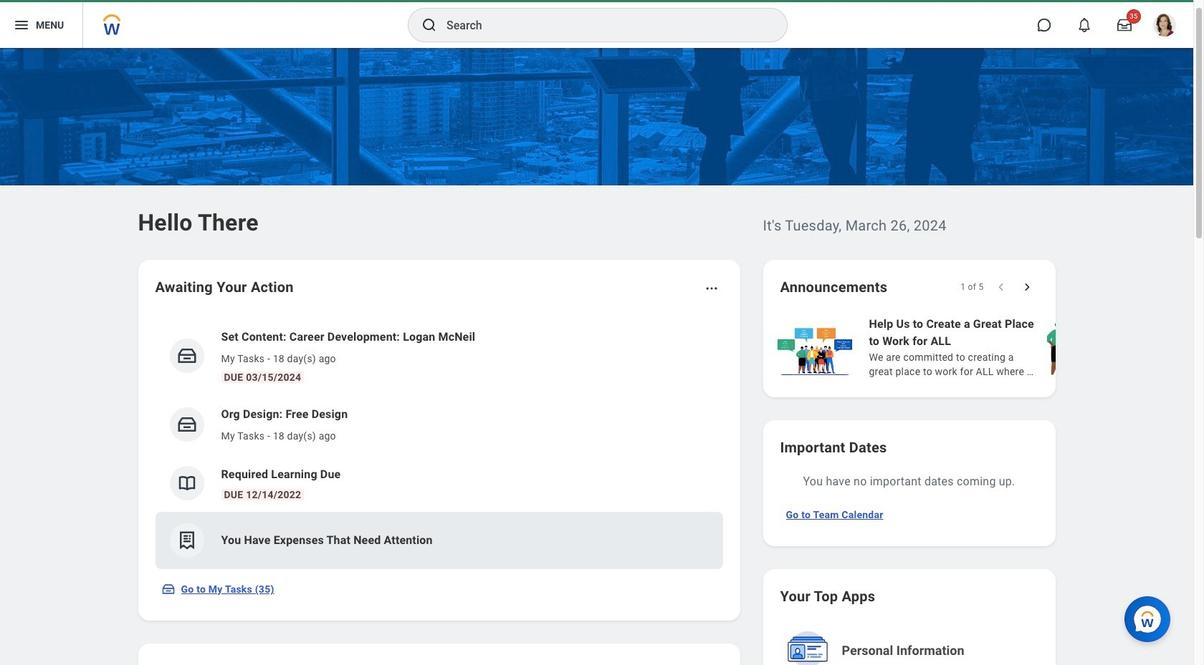 Task type: describe. For each thing, give the bounding box(es) containing it.
0 horizontal spatial list
[[155, 318, 723, 570]]

Search Workday  search field
[[447, 9, 758, 41]]

0 vertical spatial inbox image
[[176, 346, 197, 367]]

profile logan mcneil image
[[1153, 14, 1176, 39]]

related actions image
[[704, 282, 719, 296]]

chevron left small image
[[994, 280, 1008, 295]]

justify image
[[13, 16, 30, 34]]

notifications large image
[[1077, 18, 1092, 32]]

book open image
[[176, 473, 197, 495]]



Task type: locate. For each thing, give the bounding box(es) containing it.
inbox large image
[[1118, 18, 1132, 32]]

chevron right small image
[[1020, 280, 1034, 295]]

inbox image
[[176, 346, 197, 367], [176, 414, 197, 436], [161, 583, 175, 597]]

search image
[[421, 16, 438, 34]]

list item
[[155, 513, 723, 570]]

1 horizontal spatial list
[[775, 315, 1204, 381]]

dashboard expenses image
[[176, 530, 197, 552]]

status
[[961, 282, 984, 293]]

1 vertical spatial inbox image
[[176, 414, 197, 436]]

2 vertical spatial inbox image
[[161, 583, 175, 597]]

main content
[[0, 48, 1204, 666]]

list
[[775, 315, 1204, 381], [155, 318, 723, 570]]

banner
[[0, 0, 1194, 48]]



Task type: vqa. For each thing, say whether or not it's contained in the screenshot.
CHEVRON DOWN icon
no



